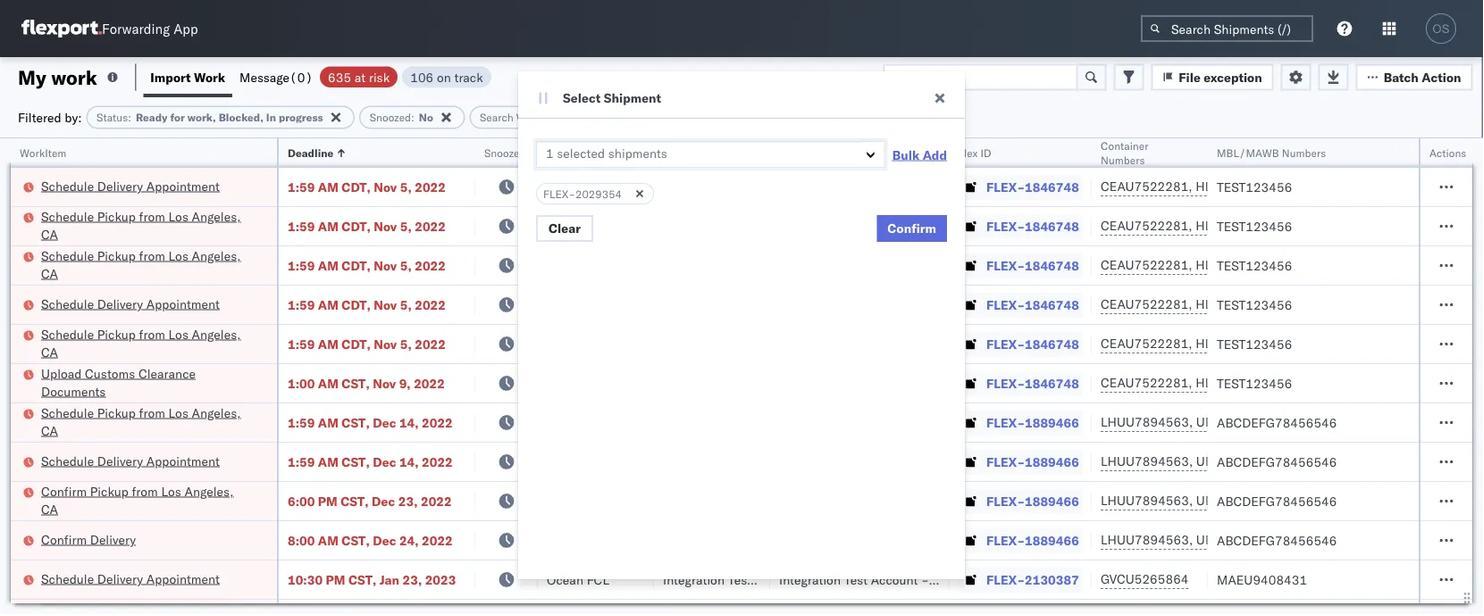Task type: describe. For each thing, give the bounding box(es) containing it.
2 schedule pickup from los angeles, ca link from the top
[[41, 247, 254, 283]]

flex- 2029354
[[543, 187, 622, 201]]

1846748 for second schedule pickup from los angeles, ca button from the top of the page
[[1025, 258, 1079, 273]]

confirm delivery
[[41, 532, 136, 548]]

confirm pickup from los angeles, ca
[[41, 484, 234, 517]]

1 14, from the top
[[399, 415, 419, 431]]

6 resize handle column header from the left
[[927, 138, 949, 615]]

4 flex-1889466 from the top
[[986, 533, 1079, 549]]

clear button
[[536, 215, 593, 242]]

hlxu6269489, for upload customs clearance documents button
[[1196, 375, 1287, 391]]

1 s from the top
[[1481, 179, 1483, 195]]

import work
[[150, 69, 225, 85]]

integration test account - karl lagerfeld
[[779, 572, 1012, 588]]

1 1889466 from the top
[[1025, 415, 1079, 431]]

for
[[170, 111, 185, 124]]

message
[[240, 69, 290, 85]]

ceau7522281, hlxu6269489, hlxu8034992 for first schedule pickup from los angeles, ca button from the top
[[1101, 218, 1378, 234]]

appointment for 1:59 am cdt, nov 5, 2022
[[146, 178, 220, 194]]

pickup for first schedule pickup from los angeles, ca button from the top
[[97, 209, 136, 224]]

track
[[454, 69, 483, 85]]

2 schedule pickup from los angeles, ca button from the top
[[41, 247, 254, 285]]

2 schedule delivery appointment link from the top
[[41, 295, 220, 313]]

work for search
[[516, 111, 541, 124]]

1 test123456 from the top
[[1217, 179, 1292, 195]]

upload customs clearance documents button
[[41, 365, 254, 403]]

3 : from the left
[[541, 111, 545, 124]]

1 cdt, from the top
[[342, 179, 371, 195]]

my work
[[18, 65, 97, 89]]

hlxu6269489, for first schedule pickup from los angeles, ca button from the top
[[1196, 218, 1287, 234]]

forwarding app
[[102, 20, 198, 37]]

106 on track
[[410, 69, 483, 85]]

ceau7522281, for 3rd schedule pickup from los angeles, ca button from the top
[[1101, 336, 1193, 352]]

ocean fcl for 10:30 pm cst, jan 23, 2023 schedule delivery appointment link
[[547, 572, 609, 588]]

risk
[[369, 69, 390, 85]]

3 schedule pickup from los angeles, ca link from the top
[[41, 326, 254, 361]]

add
[[923, 147, 947, 162]]

cst, up 8:00 am cst, dec 24, 2022
[[341, 494, 369, 509]]

hlxu6269489, for 3rd schedule pickup from los angeles, ca button from the top
[[1196, 336, 1287, 352]]

8:00
[[288, 533, 315, 549]]

3 1889466 from the top
[[1025, 494, 1079, 509]]

clearance
[[138, 366, 196, 382]]

hlxu8034992 for upload customs clearance documents button
[[1290, 375, 1378, 391]]

schedule delivery appointment button for 1:59 am cdt, nov 5, 2022
[[41, 177, 220, 197]]

1 omkar s from the top
[[1440, 179, 1483, 195]]

dec up 6:00 pm cst, dec 23, 2022
[[373, 454, 396, 470]]

3 schedule pickup from los angeles, ca button from the top
[[41, 326, 254, 363]]

omkar for 4th schedule pickup from los angeles, ca link from the bottom of the page
[[1440, 218, 1478, 234]]

1 schedule pickup from los angeles, ca button from the top
[[41, 208, 254, 245]]

mbl/mawb numbers button
[[1208, 142, 1414, 160]]

am for third schedule pickup from los angeles, ca link from the bottom of the page
[[318, 258, 339, 273]]

dec up 8:00 am cst, dec 24, 2022
[[372, 494, 395, 509]]

hlxu8034992 for second schedule pickup from los angeles, ca button from the top of the page
[[1290, 257, 1378, 273]]

2 ocean fcl from the top
[[547, 218, 609, 234]]

flex-1846748 for "upload customs clearance documents" "link"
[[986, 376, 1079, 391]]

: for status
[[128, 111, 131, 124]]

4 1:59 am cdt, nov 5, 2022 from the top
[[288, 297, 446, 313]]

hlxu8034992 for 3rd schedule pickup from los angeles, ca button from the top
[[1290, 336, 1378, 352]]

2022 for second schedule delivery appointment button from the top of the page
[[415, 297, 446, 313]]

106
[[410, 69, 434, 85]]

4 abcdefg78456546 from the top
[[1217, 533, 1337, 549]]

gvcu5265864
[[1101, 572, 1189, 587]]

1 1:59 from the top
[[288, 179, 315, 195]]

actions
[[1430, 146, 1467, 159]]

3 lhuu7894563, uetu5238478 from the top
[[1101, 493, 1283, 509]]

2 abcdefg78456546 from the top
[[1217, 454, 1337, 470]]

snooze
[[484, 146, 519, 159]]

nov for second schedule pickup from los angeles, ca button from the top of the page
[[374, 258, 397, 273]]

os button
[[1421, 8, 1462, 49]]

container numbers
[[1101, 139, 1149, 167]]

name
[[695, 146, 723, 159]]

work,
[[187, 111, 216, 124]]

batch action
[[1384, 69, 1461, 85]]

confirm pickup from los angeles, ca link
[[41, 483, 254, 519]]

status
[[97, 111, 128, 124]]

at
[[354, 69, 366, 85]]

4 test123456 from the top
[[1217, 297, 1292, 313]]

9,
[[399, 376, 411, 391]]

2 14, from the top
[[399, 454, 419, 470]]

ceau7522281, for second schedule pickup from los angeles, ca button from the top of the page
[[1101, 257, 1193, 273]]

8 am from the top
[[318, 454, 339, 470]]

app
[[173, 20, 198, 37]]

confirm button
[[877, 215, 947, 242]]

confirm delivery link
[[41, 531, 136, 549]]

flex-1846748 for 4th schedule pickup from los angeles, ca link from the bottom of the page
[[986, 218, 1079, 234]]

2022 for confirm pickup from los angeles, ca button
[[421, 494, 452, 509]]

ca for third schedule pickup from los angeles, ca link from the bottom of the page
[[41, 266, 58, 281]]

resize handle column header for workitem button
[[256, 138, 277, 615]]

2022 for 3rd schedule pickup from los angeles, ca button from the top
[[415, 336, 446, 352]]

8:00 am cst, dec 24, 2022
[[288, 533, 453, 549]]

omkar for third schedule pickup from los angeles, ca link from the bottom of the page
[[1440, 258, 1478, 273]]

resize handle column header for 'mode' button
[[633, 138, 654, 615]]

cst, up 6:00 pm cst, dec 23, 2022
[[342, 454, 370, 470]]

4 lhuu7894563, from the top
[[1101, 533, 1193, 548]]

documents
[[41, 384, 106, 399]]

flex id
[[958, 146, 992, 159]]

cst, down 6:00 pm cst, dec 23, 2022
[[342, 533, 370, 549]]

2022 for second schedule pickup from los angeles, ca button from the top of the page
[[415, 258, 446, 273]]

appointment for 10:30 pm cst, jan 23, 2023
[[146, 571, 220, 587]]

1 hlxu8034992 from the top
[[1290, 179, 1378, 194]]

3 lhuu7894563, from the top
[[1101, 493, 1193, 509]]

ceau7522281, hlxu6269489, hlxu8034992 for second schedule pickup from los angeles, ca button from the top of the page
[[1101, 257, 1378, 273]]

mbl/mawb numbers
[[1217, 146, 1326, 159]]

1 flex-1846748 from the top
[[986, 179, 1079, 195]]

ceau7522281, for first schedule pickup from los angeles, ca button from the top
[[1101, 218, 1193, 234]]

635 at risk
[[328, 69, 390, 85]]

id
[[981, 146, 992, 159]]

to
[[775, 69, 787, 84]]

confirm pickup from los angeles, ca button
[[41, 483, 254, 520]]

import work button
[[143, 57, 232, 97]]

1846748 for 3rd schedule pickup from los angeles, ca button from the top
[[1025, 336, 1079, 352]]

2 lhuu7894563, from the top
[[1101, 454, 1193, 470]]

1:59 for 3rd schedule pickup from los angeles, ca button from the top
[[288, 336, 315, 352]]

2022 for fourth schedule pickup from los angeles, ca button from the top
[[422, 415, 453, 431]]

maeu9408431
[[1217, 572, 1307, 588]]

2029354
[[575, 187, 622, 201]]

container numbers button
[[1092, 135, 1190, 167]]

1 1:59 am cdt, nov 5, 2022 from the top
[[288, 179, 446, 195]]

workitem
[[20, 146, 66, 159]]

confirm delivery button
[[41, 531, 136, 551]]

resize handle column header for mbl/mawb numbers button in the top of the page
[[1410, 138, 1431, 615]]

reset
[[738, 69, 772, 84]]

4 schedule pickup from los angeles, ca button from the top
[[41, 404, 254, 442]]

container
[[1101, 139, 1149, 152]]

confirm for confirm pickup from los angeles, ca
[[41, 484, 87, 499]]

snoozed : no
[[370, 111, 433, 124]]

1 am from the top
[[318, 179, 339, 195]]

2 flex-1889466 from the top
[[986, 454, 1079, 470]]

client
[[663, 146, 692, 159]]

omkar s for second schedule delivery appointment link
[[1440, 297, 1483, 313]]

omkar s for third schedule pickup from los angeles, ca link from the bottom of the page
[[1440, 258, 1483, 273]]

resize handle column header for client name "button"
[[749, 138, 770, 615]]

schedule for schedule delivery appointment link associated with 1:59 am cst, dec 14, 2022
[[41, 453, 94, 469]]

bulk add button
[[892, 137, 947, 172]]

upload customs clearance documents
[[41, 366, 196, 399]]

pm for 10:30
[[326, 572, 345, 588]]

angeles, for confirm pickup from los angeles, ca 'link'
[[184, 484, 234, 499]]

schedule for 10:30 pm cst, jan 23, 2023 schedule delivery appointment link
[[41, 571, 94, 587]]

flex id button
[[949, 142, 1074, 160]]

4 uetu5238478 from the top
[[1196, 533, 1283, 548]]

4 hlxu6269489, from the top
[[1196, 297, 1287, 312]]

flexport. image
[[21, 20, 102, 38]]

status : ready for work, blocked, in progress
[[97, 111, 323, 124]]

pickup for confirm pickup from los angeles, ca button
[[90, 484, 129, 499]]

in
[[266, 111, 276, 124]]

1 ceau7522281, from the top
[[1101, 179, 1193, 194]]

2022 for first schedule pickup from los angeles, ca button from the top
[[415, 218, 446, 234]]

2 1889466 from the top
[[1025, 454, 1079, 470]]

los for confirm pickup from los angeles, ca button
[[161, 484, 181, 499]]

client name button
[[654, 142, 752, 160]]

4 schedule pickup from los angeles, ca link from the top
[[41, 404, 254, 440]]

cdt, for first schedule pickup from los angeles, ca button from the top
[[342, 218, 371, 234]]

3 abcdefg78456546 from the top
[[1217, 494, 1337, 509]]

search work : test
[[480, 111, 571, 124]]

1 abcdefg78456546 from the top
[[1217, 415, 1337, 431]]

1
[[546, 146, 554, 161]]

work for import
[[194, 69, 225, 85]]

ca for fourth schedule pickup from los angeles, ca link
[[41, 423, 58, 439]]

on
[[437, 69, 451, 85]]

workitem button
[[11, 142, 259, 160]]

shipment
[[604, 90, 661, 106]]

pickup for 3rd schedule pickup from los angeles, ca button from the top
[[97, 327, 136, 342]]

2130387
[[1025, 572, 1079, 588]]

5, for second schedule pickup from los angeles, ca button from the top of the page
[[400, 258, 412, 273]]

1 ceau7522281, hlxu6269489, hlxu8034992 from the top
[[1101, 179, 1378, 194]]

1 schedule pickup from los angeles, ca link from the top
[[41, 208, 254, 243]]

pickup for second schedule pickup from los angeles, ca button from the top of the page
[[97, 248, 136, 264]]

numbers for mbl/mawb numbers
[[1282, 146, 1326, 159]]

1:59 for second schedule pickup from los angeles, ca button from the top of the page
[[288, 258, 315, 273]]

3 uetu5238478 from the top
[[1196, 493, 1283, 509]]

4 cdt, from the top
[[342, 297, 371, 313]]

4 ceau7522281, hlxu6269489, hlxu8034992 from the top
[[1101, 297, 1378, 312]]

angeles, for fourth schedule pickup from los angeles, ca link
[[192, 405, 241, 421]]

4 hlxu8034992 from the top
[[1290, 297, 1378, 312]]

deadline
[[288, 146, 333, 159]]

schedule pickup from los angeles, ca for third schedule pickup from los angeles, ca link from the bottom of the page
[[41, 248, 241, 281]]

10 resize handle column header from the left
[[1451, 138, 1473, 615]]

23, for dec
[[398, 494, 418, 509]]

2 schedule delivery appointment button from the top
[[41, 295, 220, 315]]

default
[[790, 69, 833, 84]]

3 flex-1889466 from the top
[[986, 494, 1079, 509]]

los for first schedule pickup from los angeles, ca button from the top
[[168, 209, 188, 224]]

flex-1846748 for second schedule delivery appointment link
[[986, 297, 1079, 313]]

operator
[[1440, 146, 1483, 159]]

delivery for 1:59 am cdt, nov 5, 2022
[[97, 178, 143, 194]]

2023
[[425, 572, 456, 588]]

angeles, for second schedule pickup from los angeles, ca link from the bottom of the page
[[192, 327, 241, 342]]

select
[[563, 90, 601, 106]]

by:
[[65, 109, 82, 125]]

635
[[328, 69, 351, 85]]

confirm for confirm delivery
[[41, 532, 87, 548]]

schedule delivery appointment button for 1:59 am cst, dec 14, 2022
[[41, 453, 220, 472]]

s for third schedule pickup from los angeles, ca link from the bottom of the page
[[1481, 258, 1483, 273]]

forwarding
[[102, 20, 170, 37]]

from for confirm pickup from los angeles, ca 'link'
[[132, 484, 158, 499]]

ceau7522281, hlxu6269489, hlxu8034992 for 3rd schedule pickup from los angeles, ca button from the top
[[1101, 336, 1378, 352]]

1 uetu5238478 from the top
[[1196, 415, 1283, 430]]

deadline button
[[279, 142, 457, 160]]

search
[[480, 111, 514, 124]]

1 1:59 am cst, dec 14, 2022 from the top
[[288, 415, 453, 431]]

batch
[[1384, 69, 1419, 85]]



Task type: vqa. For each thing, say whether or not it's contained in the screenshot.
"default"
yes



Task type: locate. For each thing, give the bounding box(es) containing it.
file exception
[[1179, 69, 1262, 85]]

3 omkar s from the top
[[1440, 258, 1483, 273]]

10:30
[[288, 572, 323, 588]]

flex-2130387 button
[[958, 568, 1083, 593], [958, 568, 1083, 593]]

:
[[128, 111, 131, 124], [411, 111, 414, 124], [541, 111, 545, 124]]

ceau7522281, hlxu6269489, hlxu8034992 for upload customs clearance documents button
[[1101, 375, 1378, 391]]

1:59 for fourth schedule pickup from los angeles, ca button from the top
[[288, 415, 315, 431]]

appointment up clearance
[[146, 296, 220, 312]]

pm right "6:00"
[[318, 494, 338, 509]]

schedule for second schedule pickup from los angeles, ca link from the bottom of the page
[[41, 327, 94, 342]]

integration
[[779, 572, 841, 588]]

1 vertical spatial fcl
[[587, 218, 609, 234]]

schedule for fourth schedule pickup from los angeles, ca link
[[41, 405, 94, 421]]

lagerfeld
[[959, 572, 1012, 588]]

1 schedule from the top
[[41, 178, 94, 194]]

: for snoozed
[[411, 111, 414, 124]]

1 omkar from the top
[[1440, 179, 1478, 195]]

3 appointment from the top
[[146, 453, 220, 469]]

6 schedule from the top
[[41, 405, 94, 421]]

schedule delivery appointment link down workitem button
[[41, 177, 220, 195]]

7 schedule from the top
[[41, 453, 94, 469]]

2 omkar s from the top
[[1440, 218, 1483, 234]]

0 vertical spatial ocean fcl
[[547, 179, 609, 195]]

confirm inside confirm pickup from los angeles, ca
[[41, 484, 87, 499]]

2 ca from the top
[[41, 266, 58, 281]]

ca for second schedule pickup from los angeles, ca link from the bottom of the page
[[41, 344, 58, 360]]

resize handle column header for flex id button
[[1070, 138, 1092, 615]]

5 hlxu8034992 from the top
[[1290, 336, 1378, 352]]

5 flex-1846748 from the top
[[986, 336, 1079, 352]]

am for 4th schedule pickup from los angeles, ca link from the bottom of the page
[[318, 218, 339, 234]]

los for 3rd schedule pickup from los angeles, ca button from the top
[[168, 327, 188, 342]]

appointment
[[146, 178, 220, 194], [146, 296, 220, 312], [146, 453, 220, 469], [146, 571, 220, 587]]

from inside confirm pickup from los angeles, ca
[[132, 484, 158, 499]]

pickup for fourth schedule pickup from los angeles, ca button from the top
[[97, 405, 136, 421]]

1 lhuu7894563, from the top
[[1101, 415, 1193, 430]]

5 hlxu6269489, from the top
[[1196, 336, 1287, 352]]

schedule delivery appointment for 1:59 am cdt, nov 5, 2022
[[41, 178, 220, 194]]

3 hlxu8034992 from the top
[[1290, 257, 1378, 273]]

3 test123456 from the top
[[1217, 258, 1292, 273]]

1 hlxu6269489, from the top
[[1196, 179, 1287, 194]]

numbers inside container numbers
[[1101, 153, 1145, 167]]

mbl/mawb
[[1217, 146, 1279, 159]]

schedule delivery appointment for 10:30 pm cst, jan 23, 2023
[[41, 571, 220, 587]]

work inside the import work button
[[194, 69, 225, 85]]

flex-1889466
[[986, 415, 1079, 431], [986, 454, 1079, 470], [986, 494, 1079, 509], [986, 533, 1079, 549]]

jan
[[380, 572, 399, 588]]

delivery for 1:59 am cst, dec 14, 2022
[[97, 453, 143, 469]]

flex-1846748 for second schedule pickup from los angeles, ca link from the bottom of the page
[[986, 336, 1079, 352]]

fcl for 10:30 pm cst, jan 23, 2023 schedule delivery appointment link
[[587, 572, 609, 588]]

reset to default filters
[[738, 69, 872, 84]]

2 1:59 am cdt, nov 5, 2022 from the top
[[288, 218, 446, 234]]

5 test123456 from the top
[[1217, 336, 1292, 352]]

resize handle column header
[[256, 138, 277, 615], [454, 138, 475, 615], [516, 138, 538, 615], [633, 138, 654, 615], [749, 138, 770, 615], [927, 138, 949, 615], [1070, 138, 1092, 615], [1187, 138, 1208, 615], [1410, 138, 1431, 615], [1451, 138, 1473, 615]]

test123456 for 3rd schedule pickup from los angeles, ca button from the top
[[1217, 336, 1292, 352]]

4 am from the top
[[318, 297, 339, 313]]

cst, left 9,
[[342, 376, 370, 391]]

confirm down bulk
[[888, 221, 936, 236]]

uetu5238478
[[1196, 415, 1283, 430], [1196, 454, 1283, 470], [1196, 493, 1283, 509], [1196, 533, 1283, 548]]

am for second schedule pickup from los angeles, ca link from the bottom of the page
[[318, 336, 339, 352]]

bulk add
[[892, 147, 947, 162]]

delivery for 8:00 am cst, dec 24, 2022
[[90, 532, 136, 548]]

2 1:59 am cst, dec 14, 2022 from the top
[[288, 454, 453, 470]]

3 5, from the top
[[400, 258, 412, 273]]

selected
[[557, 146, 605, 161]]

9 am from the top
[[318, 533, 339, 549]]

1 resize handle column header from the left
[[256, 138, 277, 615]]

1 lhuu7894563, uetu5238478 from the top
[[1101, 415, 1283, 430]]

4 flex-1846748 from the top
[[986, 297, 1079, 313]]

cst, down the 1:00 am cst, nov 9, 2022
[[342, 415, 370, 431]]

2 resize handle column header from the left
[[454, 138, 475, 615]]

1 1846748 from the top
[[1025, 179, 1079, 195]]

2 schedule pickup from los angeles, ca from the top
[[41, 248, 241, 281]]

delivery up customs
[[97, 296, 143, 312]]

1 horizontal spatial work
[[516, 111, 541, 124]]

2022 for upload customs clearance documents button
[[414, 376, 445, 391]]

1:00 am cst, nov 9, 2022
[[288, 376, 445, 391]]

numbers inside button
[[1282, 146, 1326, 159]]

4 lhuu7894563, uetu5238478 from the top
[[1101, 533, 1283, 548]]

1 appointment from the top
[[146, 178, 220, 194]]

5 ca from the top
[[41, 502, 58, 517]]

8 schedule from the top
[[41, 571, 94, 587]]

1 horizontal spatial numbers
[[1282, 146, 1326, 159]]

3 resize handle column header from the left
[[516, 138, 538, 615]]

los inside confirm pickup from los angeles, ca
[[161, 484, 181, 499]]

action
[[1422, 69, 1461, 85]]

14, down 9,
[[399, 415, 419, 431]]

: left ready
[[128, 111, 131, 124]]

4 1:59 from the top
[[288, 297, 315, 313]]

5 1:59 from the top
[[288, 336, 315, 352]]

schedule delivery appointment down confirm delivery button
[[41, 571, 220, 587]]

schedule delivery appointment up customs
[[41, 296, 220, 312]]

flex
[[958, 146, 978, 159]]

filters
[[837, 69, 872, 84]]

pickup inside confirm pickup from los angeles, ca
[[90, 484, 129, 499]]

schedule delivery appointment link for 10:30 pm cst, jan 23, 2023
[[41, 571, 220, 588]]

customs
[[85, 366, 135, 382]]

ceau7522281, for upload customs clearance documents button
[[1101, 375, 1193, 391]]

omkar s
[[1440, 179, 1483, 195], [1440, 218, 1483, 234], [1440, 258, 1483, 273], [1440, 297, 1483, 313]]

3 omkar from the top
[[1440, 258, 1478, 273]]

delivery down confirm delivery button
[[97, 571, 143, 587]]

flex-1846748 for third schedule pickup from los angeles, ca link from the bottom of the page
[[986, 258, 1079, 273]]

2 vertical spatial confirm
[[41, 532, 87, 548]]

2 vertical spatial ocean fcl
[[547, 572, 609, 588]]

3 1:59 am cdt, nov 5, 2022 from the top
[[288, 258, 446, 273]]

schedule delivery appointment button down workitem button
[[41, 177, 220, 197]]

1:59 am cdt, nov 5, 2022 for second schedule pickup from los angeles, ca button from the top of the page
[[288, 258, 446, 273]]

schedule pickup from los angeles, ca button
[[41, 208, 254, 245], [41, 247, 254, 285], [41, 326, 254, 363], [41, 404, 254, 442]]

delivery for 10:30 pm cst, jan 23, 2023
[[97, 571, 143, 587]]

2 hlxu6269489, from the top
[[1196, 218, 1287, 234]]

schedule delivery appointment up confirm pickup from los angeles, ca
[[41, 453, 220, 469]]

1 vertical spatial 1:59 am cst, dec 14, 2022
[[288, 454, 453, 470]]

ready
[[136, 111, 168, 124]]

s for second schedule delivery appointment link
[[1481, 297, 1483, 313]]

flex-1846748
[[986, 179, 1079, 195], [986, 218, 1079, 234], [986, 258, 1079, 273], [986, 297, 1079, 313], [986, 336, 1079, 352], [986, 376, 1079, 391]]

schedule delivery appointment link for 1:59 am cdt, nov 5, 2022
[[41, 177, 220, 195]]

account
[[871, 572, 918, 588]]

3 s from the top
[[1481, 258, 1483, 273]]

4 1889466 from the top
[[1025, 533, 1079, 549]]

clear
[[549, 221, 581, 236]]

0 vertical spatial pm
[[318, 494, 338, 509]]

1 vertical spatial ocean fcl
[[547, 218, 609, 234]]

confirm down confirm pickup from los angeles, ca
[[41, 532, 87, 548]]

2 s from the top
[[1481, 218, 1483, 234]]

cdt, for 3rd schedule pickup from los angeles, ca button from the top
[[342, 336, 371, 352]]

6:00 pm cst, dec 23, 2022
[[288, 494, 452, 509]]

5, for first schedule pickup from los angeles, ca button from the top
[[400, 218, 412, 234]]

0 vertical spatial confirm
[[888, 221, 936, 236]]

2 omkar from the top
[[1440, 218, 1478, 234]]

schedule pickup from los angeles, ca for second schedule pickup from los angeles, ca link from the bottom of the page
[[41, 327, 241, 360]]

test123456 for second schedule pickup from los angeles, ca button from the top of the page
[[1217, 258, 1292, 273]]

1:59 for second schedule delivery appointment button from the top of the page
[[288, 297, 315, 313]]

cdt, for second schedule pickup from los angeles, ca button from the top of the page
[[342, 258, 371, 273]]

reset to default filters button
[[728, 64, 883, 91]]

1846748 for first schedule pickup from los angeles, ca button from the top
[[1025, 218, 1079, 234]]

angeles, for third schedule pickup from los angeles, ca link from the bottom of the page
[[192, 248, 241, 264]]

0 horizontal spatial work
[[194, 69, 225, 85]]

3 ocean fcl from the top
[[547, 572, 609, 588]]

1 fcl from the top
[[587, 179, 609, 195]]

5 1:59 am cdt, nov 5, 2022 from the top
[[288, 336, 446, 352]]

flex-
[[986, 179, 1025, 195], [543, 187, 575, 201], [986, 218, 1025, 234], [986, 258, 1025, 273], [986, 297, 1025, 313], [986, 336, 1025, 352], [986, 376, 1025, 391], [986, 415, 1025, 431], [986, 454, 1025, 470], [986, 494, 1025, 509], [986, 533, 1025, 549], [986, 572, 1025, 588]]

8 resize handle column header from the left
[[1187, 138, 1208, 615]]

1:59 am cst, dec 14, 2022 up 6:00 pm cst, dec 23, 2022
[[288, 454, 453, 470]]

schedule delivery appointment button up confirm pickup from los angeles, ca
[[41, 453, 220, 472]]

s
[[1481, 179, 1483, 195], [1481, 218, 1483, 234], [1481, 258, 1483, 273], [1481, 297, 1483, 313]]

2 hlxu8034992 from the top
[[1290, 218, 1378, 234]]

s for 4th schedule pickup from los angeles, ca link from the bottom of the page
[[1481, 218, 1483, 234]]

schedule delivery appointment button up customs
[[41, 295, 220, 315]]

dec left 24,
[[373, 533, 396, 549]]

1 : from the left
[[128, 111, 131, 124]]

work right search
[[516, 111, 541, 124]]

2 horizontal spatial :
[[541, 111, 545, 124]]

Search Work text field
[[883, 64, 1078, 91]]

1 vertical spatial work
[[516, 111, 541, 124]]

7 1:59 from the top
[[288, 454, 315, 470]]

: right search
[[541, 111, 545, 124]]

1 vertical spatial 23,
[[403, 572, 422, 588]]

: left no
[[411, 111, 414, 124]]

schedule delivery appointment link up customs
[[41, 295, 220, 313]]

1889466
[[1025, 415, 1079, 431], [1025, 454, 1079, 470], [1025, 494, 1079, 509], [1025, 533, 1079, 549]]

23,
[[398, 494, 418, 509], [403, 572, 422, 588]]

2 1:59 from the top
[[288, 218, 315, 234]]

shipments
[[608, 146, 667, 161]]

my
[[18, 65, 46, 89]]

2 ceau7522281, from the top
[[1101, 218, 1193, 234]]

ocean fcl for schedule delivery appointment link related to 1:59 am cdt, nov 5, 2022
[[547, 179, 609, 195]]

hlxu6269489,
[[1196, 179, 1287, 194], [1196, 218, 1287, 234], [1196, 257, 1287, 273], [1196, 297, 1287, 312], [1196, 336, 1287, 352], [1196, 375, 1287, 391]]

-
[[921, 572, 929, 588]]

confirm for confirm
[[888, 221, 936, 236]]

3 ceau7522281, hlxu6269489, hlxu8034992 from the top
[[1101, 257, 1378, 273]]

exception
[[1204, 69, 1262, 85]]

schedule for schedule delivery appointment link related to 1:59 am cdt, nov 5, 2022
[[41, 178, 94, 194]]

schedule for second schedule delivery appointment link
[[41, 296, 94, 312]]

1:00
[[288, 376, 315, 391]]

schedule pickup from los angeles, ca for fourth schedule pickup from los angeles, ca link
[[41, 405, 241, 439]]

flex-2130387
[[986, 572, 1079, 588]]

ceau7522281, hlxu6269489, hlxu8034992
[[1101, 179, 1378, 194], [1101, 218, 1378, 234], [1101, 257, 1378, 273], [1101, 297, 1378, 312], [1101, 336, 1378, 352], [1101, 375, 1378, 391]]

0 vertical spatial fcl
[[587, 179, 609, 195]]

los for fourth schedule pickup from los angeles, ca button from the top
[[168, 405, 188, 421]]

work
[[51, 65, 97, 89]]

4 1846748 from the top
[[1025, 297, 1079, 313]]

4 5, from the top
[[400, 297, 412, 313]]

Search Shipments (/) text field
[[1141, 15, 1313, 42]]

0 horizontal spatial numbers
[[1101, 153, 1145, 167]]

abcdefg78456546
[[1217, 415, 1337, 431], [1217, 454, 1337, 470], [1217, 494, 1337, 509], [1217, 533, 1337, 549]]

schedule delivery appointment button down confirm delivery button
[[41, 571, 220, 590]]

ca for confirm pickup from los angeles, ca 'link'
[[41, 502, 58, 517]]

from for third schedule pickup from los angeles, ca link from the bottom of the page
[[139, 248, 165, 264]]

3 schedule pickup from los angeles, ca from the top
[[41, 327, 241, 360]]

1 vertical spatial 14,
[[399, 454, 419, 470]]

1 schedule delivery appointment from the top
[[41, 178, 220, 194]]

delivery inside button
[[90, 532, 136, 548]]

2 flex-1846748 from the top
[[986, 218, 1079, 234]]

1846748 for upload customs clearance documents button
[[1025, 376, 1079, 391]]

1:59 am cdt, nov 5, 2022 for 3rd schedule pickup from los angeles, ca button from the top
[[288, 336, 446, 352]]

6 hlxu6269489, from the top
[[1196, 375, 1287, 391]]

confirm
[[888, 221, 936, 236], [41, 484, 87, 499], [41, 532, 87, 548]]

2 1846748 from the top
[[1025, 218, 1079, 234]]

14, up 6:00 pm cst, dec 23, 2022
[[399, 454, 419, 470]]

appointment down workitem button
[[146, 178, 220, 194]]

confirm up confirm delivery
[[41, 484, 87, 499]]

6 am from the top
[[318, 376, 339, 391]]

1:59 am cdt, nov 5, 2022 for first schedule pickup from los angeles, ca button from the top
[[288, 218, 446, 234]]

2 schedule delivery appointment from the top
[[41, 296, 220, 312]]

delivery up confirm pickup from los angeles, ca
[[97, 453, 143, 469]]

5 ceau7522281, from the top
[[1101, 336, 1193, 352]]

1:59 am cst, dec 14, 2022 down the 1:00 am cst, nov 9, 2022
[[288, 415, 453, 431]]

schedule pickup from los angeles, ca
[[41, 209, 241, 242], [41, 248, 241, 281], [41, 327, 241, 360], [41, 405, 241, 439]]

am for second schedule delivery appointment link
[[318, 297, 339, 313]]

0 horizontal spatial :
[[128, 111, 131, 124]]

ca inside confirm pickup from los angeles, ca
[[41, 502, 58, 517]]

0 vertical spatial 1:59 am cst, dec 14, 2022
[[288, 415, 453, 431]]

6 test123456 from the top
[[1217, 376, 1292, 391]]

los for second schedule pickup from los angeles, ca button from the top of the page
[[168, 248, 188, 264]]

appointment up confirm pickup from los angeles, ca 'link'
[[146, 453, 220, 469]]

filtered by:
[[18, 109, 82, 125]]

schedule for 4th schedule pickup from los angeles, ca link from the bottom of the page
[[41, 209, 94, 224]]

resize handle column header for container numbers 'button'
[[1187, 138, 1208, 615]]

5 1846748 from the top
[[1025, 336, 1079, 352]]

pm for 6:00
[[318, 494, 338, 509]]

4 omkar from the top
[[1440, 297, 1478, 313]]

delivery down workitem button
[[97, 178, 143, 194]]

23, right jan
[[403, 572, 422, 588]]

appointment down confirm pickup from los angeles, ca button
[[146, 571, 220, 587]]

23, up 24,
[[398, 494, 418, 509]]

1 5, from the top
[[400, 179, 412, 195]]

1 schedule delivery appointment button from the top
[[41, 177, 220, 197]]

0 vertical spatial work
[[194, 69, 225, 85]]

schedule delivery appointment link
[[41, 177, 220, 195], [41, 295, 220, 313], [41, 453, 220, 470], [41, 571, 220, 588]]

delivery
[[97, 178, 143, 194], [97, 296, 143, 312], [97, 453, 143, 469], [90, 532, 136, 548], [97, 571, 143, 587]]

ca for 4th schedule pickup from los angeles, ca link from the bottom of the page
[[41, 227, 58, 242]]

2 uetu5238478 from the top
[[1196, 454, 1283, 470]]

4 schedule from the top
[[41, 296, 94, 312]]

schedule delivery appointment down workitem button
[[41, 178, 220, 194]]

flex-1846748 button
[[958, 175, 1083, 200], [958, 175, 1083, 200], [958, 214, 1083, 239], [958, 214, 1083, 239], [958, 253, 1083, 278], [958, 253, 1083, 278], [958, 293, 1083, 318], [958, 293, 1083, 318], [958, 332, 1083, 357], [958, 332, 1083, 357], [958, 371, 1083, 396], [958, 371, 1083, 396]]

14,
[[399, 415, 419, 431], [399, 454, 419, 470]]

progress
[[279, 111, 323, 124]]

message (0)
[[240, 69, 313, 85]]

1:59 for first schedule pickup from los angeles, ca button from the top
[[288, 218, 315, 234]]

4 ceau7522281, from the top
[[1101, 297, 1193, 312]]

5,
[[400, 179, 412, 195], [400, 218, 412, 234], [400, 258, 412, 273], [400, 297, 412, 313], [400, 336, 412, 352]]

delivery down confirm pickup from los angeles, ca
[[90, 532, 136, 548]]

2 lhuu7894563, uetu5238478 from the top
[[1101, 454, 1283, 470]]

1 horizontal spatial :
[[411, 111, 414, 124]]

schedule pickup from los angeles, ca for 4th schedule pickup from los angeles, ca link from the bottom of the page
[[41, 209, 241, 242]]

numbers right mbl/mawb
[[1282, 146, 1326, 159]]

pickup
[[97, 209, 136, 224], [97, 248, 136, 264], [97, 327, 136, 342], [97, 405, 136, 421], [90, 484, 129, 499]]

pm
[[318, 494, 338, 509], [326, 572, 345, 588]]

1:59
[[288, 179, 315, 195], [288, 218, 315, 234], [288, 258, 315, 273], [288, 297, 315, 313], [288, 336, 315, 352], [288, 415, 315, 431], [288, 454, 315, 470]]

select shipment
[[563, 90, 661, 106]]

1 selected shipments
[[546, 146, 667, 161]]

3 1846748 from the top
[[1025, 258, 1079, 273]]

angeles, for 4th schedule pickup from los angeles, ca link from the bottom of the page
[[192, 209, 241, 224]]

cst, left jan
[[348, 572, 376, 588]]

upload customs clearance documents link
[[41, 365, 254, 401]]

10:30 pm cst, jan 23, 2023
[[288, 572, 456, 588]]

bulk
[[892, 147, 920, 162]]

nov for first schedule pickup from los angeles, ca button from the top
[[374, 218, 397, 234]]

am for fourth schedule pickup from los angeles, ca link
[[318, 415, 339, 431]]

lhuu7894563,
[[1101, 415, 1193, 430], [1101, 454, 1193, 470], [1101, 493, 1193, 509], [1101, 533, 1193, 548]]

1 vertical spatial confirm
[[41, 484, 87, 499]]

snoozed
[[370, 111, 411, 124]]

0 vertical spatial 23,
[[398, 494, 418, 509]]

2 vertical spatial fcl
[[587, 572, 609, 588]]

4 ca from the top
[[41, 423, 58, 439]]

schedule delivery appointment link up confirm pickup from los angeles, ca
[[41, 453, 220, 470]]

1 vertical spatial pm
[[326, 572, 345, 588]]

batch action button
[[1356, 64, 1473, 91]]

0 vertical spatial 14,
[[399, 415, 419, 431]]

6 hlxu8034992 from the top
[[1290, 375, 1378, 391]]

dec down the 1:00 am cst, nov 9, 2022
[[373, 415, 396, 431]]

pm right 10:30
[[326, 572, 345, 588]]

resize handle column header for the deadline button
[[454, 138, 475, 615]]

angeles, inside confirm pickup from los angeles, ca
[[184, 484, 234, 499]]

file
[[1179, 69, 1201, 85]]

2 fcl from the top
[[587, 218, 609, 234]]

1 flex-1889466 from the top
[[986, 415, 1079, 431]]

3 1:59 from the top
[[288, 258, 315, 273]]

6 flex-1846748 from the top
[[986, 376, 1079, 391]]

2 schedule from the top
[[41, 209, 94, 224]]

work right import
[[194, 69, 225, 85]]

blocked,
[[219, 111, 263, 124]]

from for 4th schedule pickup from los angeles, ca link from the bottom of the page
[[139, 209, 165, 224]]

3 hlxu6269489, from the top
[[1196, 257, 1287, 273]]

schedule delivery appointment link down confirm delivery button
[[41, 571, 220, 588]]

2 appointment from the top
[[146, 296, 220, 312]]

karl
[[932, 572, 955, 588]]

1 ca from the top
[[41, 227, 58, 242]]

forwarding app link
[[21, 20, 198, 38]]

hlxu6269489, for second schedule pickup from los angeles, ca button from the top of the page
[[1196, 257, 1287, 273]]

2 : from the left
[[411, 111, 414, 124]]

numbers down container
[[1101, 153, 1145, 167]]

appointment for 1:59 am cst, dec 14, 2022
[[146, 453, 220, 469]]

test123456 for first schedule pickup from los angeles, ca button from the top
[[1217, 218, 1292, 234]]

import
[[150, 69, 191, 85]]



